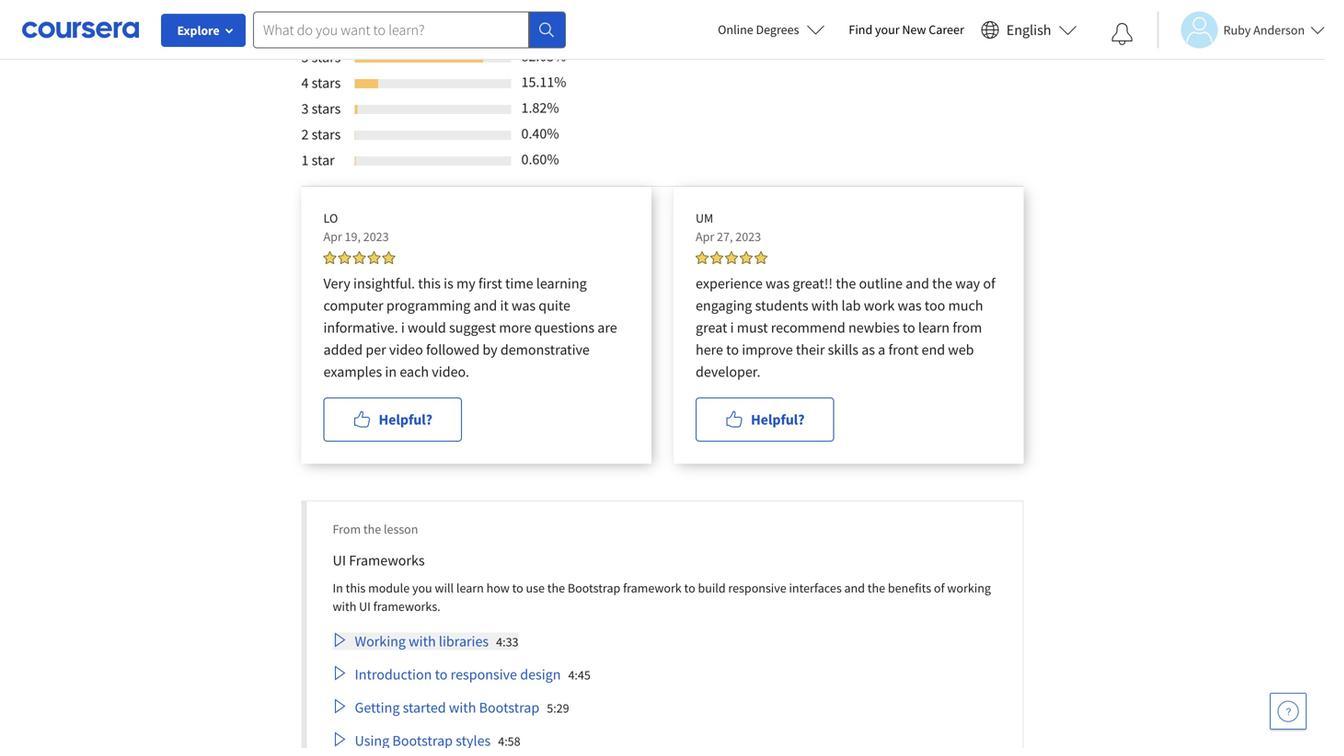 Task type: describe. For each thing, give the bounding box(es) containing it.
frameworks
[[349, 551, 425, 570]]

4 stars
[[302, 73, 341, 92]]

stars for 5 stars
[[312, 48, 341, 66]]

as
[[862, 340, 876, 359]]

this inside very insightful. this is my first time learning computer programming and it was quite informative. i would suggest more questions are added per video followed by demonstrative examples in each video.
[[418, 274, 441, 293]]

frameworks.
[[373, 598, 441, 615]]

their
[[796, 340, 825, 359]]

3 stars
[[302, 99, 341, 118]]

very insightful. this is my first time learning computer programming and it was quite informative. i would suggest more questions are added per video followed by demonstrative examples in each video.
[[324, 274, 617, 381]]

4:45
[[568, 667, 591, 683]]

2023 for insightful.
[[363, 228, 389, 245]]

1 star
[[302, 151, 335, 169]]

more
[[499, 318, 532, 337]]

from the lesson
[[333, 521, 418, 537]]

quite
[[539, 296, 571, 315]]

the left the benefits
[[868, 580, 886, 596]]

What do you want to learn? text field
[[253, 12, 529, 48]]

first
[[479, 274, 503, 293]]

the up too
[[933, 274, 953, 293]]

your
[[876, 21, 900, 38]]

explore
[[177, 22, 220, 39]]

helpful? button for improve
[[696, 397, 835, 442]]

2
[[302, 125, 309, 143]]

too
[[925, 296, 946, 315]]

getting started with bootstrap 5:29
[[355, 699, 570, 717]]

experience
[[696, 274, 763, 293]]

coursera image
[[22, 15, 139, 44]]

i inside very insightful. this is my first time learning computer programming and it was quite informative. i would suggest more questions are added per video followed by demonstrative examples in each video.
[[401, 318, 405, 337]]

working with libraries 4:33
[[355, 632, 519, 651]]

from
[[333, 521, 361, 537]]

and inside in this module you will learn how to use the bootstrap framework to build responsive interfaces and the benefits of working with ui frameworks.
[[845, 580, 865, 596]]

1
[[302, 151, 309, 169]]

libraries
[[439, 632, 489, 651]]

per
[[366, 340, 386, 359]]

questions
[[535, 318, 595, 337]]

with down frameworks.
[[409, 632, 436, 651]]

2023 for was
[[736, 228, 761, 245]]

4.8
[[383, 24, 399, 40]]

must
[[737, 318, 768, 337]]

lo
[[324, 210, 338, 226]]

build
[[698, 580, 726, 596]]

5
[[302, 48, 309, 66]]

4
[[302, 73, 309, 92]]

0.40%
[[522, 124, 559, 142]]

ruby anderson button
[[1158, 12, 1326, 48]]

in
[[333, 580, 343, 596]]

helpful? for their
[[751, 410, 805, 429]]

27,
[[717, 228, 733, 245]]

end
[[922, 340, 946, 359]]

design
[[520, 665, 561, 684]]

the up the "lab"
[[836, 274, 856, 293]]

5 stars
[[302, 48, 341, 66]]

19,
[[345, 228, 361, 245]]

helpful? button for examples
[[324, 397, 462, 442]]

developer.
[[696, 363, 761, 381]]

um
[[696, 210, 714, 226]]

demonstrative
[[501, 340, 590, 359]]

module
[[368, 580, 410, 596]]

find your new career link
[[840, 18, 974, 41]]

this inside in this module you will learn how to use the bootstrap framework to build responsive interfaces and the benefits of working with ui frameworks.
[[346, 580, 366, 596]]

with down introduction to responsive design 4:45
[[449, 699, 476, 717]]

4:33
[[496, 634, 519, 650]]

to up front
[[903, 318, 916, 337]]

work
[[864, 296, 895, 315]]

students
[[755, 296, 809, 315]]

online degrees button
[[703, 9, 840, 50]]

time
[[505, 274, 534, 293]]

benefits
[[888, 580, 932, 596]]

my
[[457, 274, 476, 293]]

1 horizontal spatial was
[[766, 274, 790, 293]]

way
[[956, 274, 981, 293]]

3
[[302, 99, 309, 118]]

insightful.
[[354, 274, 415, 293]]

from
[[953, 318, 983, 337]]

each
[[400, 363, 429, 381]]

1 vertical spatial responsive
[[451, 665, 517, 684]]

how
[[487, 580, 510, 596]]

started
[[403, 699, 446, 717]]

learn inside experience was great!! the outline and the way of engaging students with lab work was too much great i must recommend newbies to learn from here to improve their skills as a front end web developer.
[[919, 318, 950, 337]]

find your new career
[[849, 21, 965, 38]]

2 horizontal spatial was
[[898, 296, 922, 315]]

interfaces
[[789, 580, 842, 596]]

informative.
[[324, 318, 398, 337]]

much
[[949, 296, 984, 315]]

star
[[312, 151, 335, 169]]

(9,317
[[401, 24, 434, 40]]

ruby anderson
[[1224, 22, 1305, 38]]



Task type: vqa. For each thing, say whether or not it's contained in the screenshot.
"beginners."
no



Task type: locate. For each thing, give the bounding box(es) containing it.
stars for 4 stars
[[312, 73, 341, 92]]

stars
[[312, 48, 341, 66], [312, 73, 341, 92], [312, 99, 341, 118], [312, 125, 341, 143]]

and right interfaces
[[845, 580, 865, 596]]

helpful? for in
[[379, 410, 433, 429]]

and left the it
[[474, 296, 497, 315]]

this left is
[[418, 274, 441, 293]]

help center image
[[1278, 701, 1300, 723]]

of inside experience was great!! the outline and the way of engaging students with lab work was too much great i must recommend newbies to learn from here to improve their skills as a front end web developer.
[[984, 274, 996, 293]]

1 apr from the left
[[324, 228, 342, 245]]

0 horizontal spatial was
[[512, 296, 536, 315]]

1 vertical spatial this
[[346, 580, 366, 596]]

followed
[[426, 340, 480, 359]]

english
[[1007, 21, 1052, 39]]

bootstrap left framework
[[568, 580, 621, 596]]

1 vertical spatial ui
[[359, 598, 371, 615]]

responsive
[[729, 580, 787, 596], [451, 665, 517, 684]]

to
[[903, 318, 916, 337], [727, 340, 739, 359], [512, 580, 524, 596], [685, 580, 696, 596], [435, 665, 448, 684]]

1 helpful? button from the left
[[324, 397, 462, 442]]

getting
[[355, 699, 400, 717]]

0 horizontal spatial 2023
[[363, 228, 389, 245]]

examples
[[324, 363, 382, 381]]

in
[[385, 363, 397, 381]]

apr for experience was great!! the outline and the way of engaging students with lab work was too much great i must recommend newbies to learn from here to improve their skills as a front end web developer.
[[696, 228, 715, 245]]

helpful? down 'each'
[[379, 410, 433, 429]]

to up developer.
[[727, 340, 739, 359]]

stars right the 5
[[312, 48, 341, 66]]

degrees
[[756, 21, 800, 38]]

1 horizontal spatial bootstrap
[[568, 580, 621, 596]]

very
[[324, 274, 351, 293]]

2 apr from the left
[[696, 228, 715, 245]]

the right from
[[364, 521, 381, 537]]

improve
[[742, 340, 793, 359]]

apr down um
[[696, 228, 715, 245]]

and inside experience was great!! the outline and the way of engaging students with lab work was too much great i must recommend newbies to learn from here to improve their skills as a front end web developer.
[[906, 274, 930, 293]]

apr inside um apr 27, 2023
[[696, 228, 715, 245]]

new
[[903, 21, 927, 38]]

the
[[836, 274, 856, 293], [933, 274, 953, 293], [364, 521, 381, 537], [548, 580, 565, 596], [868, 580, 886, 596]]

this right the in on the left bottom of page
[[346, 580, 366, 596]]

1 horizontal spatial ui
[[359, 598, 371, 615]]

ui frameworks
[[333, 551, 425, 570]]

is
[[444, 274, 454, 293]]

helpful?
[[379, 410, 433, 429], [751, 410, 805, 429]]

2023 right 19,
[[363, 228, 389, 245]]

and
[[906, 274, 930, 293], [474, 296, 497, 315], [845, 580, 865, 596]]

and up too
[[906, 274, 930, 293]]

0 vertical spatial of
[[984, 274, 996, 293]]

responsive right "build"
[[729, 580, 787, 596]]

it
[[500, 296, 509, 315]]

are
[[598, 318, 617, 337]]

2 horizontal spatial and
[[906, 274, 930, 293]]

stars for 2 stars
[[312, 125, 341, 143]]

working
[[355, 632, 406, 651]]

ui up the in on the left bottom of page
[[333, 551, 346, 570]]

2023 inside lo apr 19, 2023
[[363, 228, 389, 245]]

2 helpful? from the left
[[751, 410, 805, 429]]

0 horizontal spatial helpful?
[[379, 410, 433, 429]]

1 vertical spatial bootstrap
[[479, 699, 540, 717]]

1 horizontal spatial and
[[845, 580, 865, 596]]

15.11%
[[522, 73, 567, 91]]

um apr 27, 2023
[[696, 210, 761, 245]]

of right way
[[984, 274, 996, 293]]

with inside experience was great!! the outline and the way of engaging students with lab work was too much great i must recommend newbies to learn from here to improve their skills as a front end web developer.
[[812, 296, 839, 315]]

lab
[[842, 296, 861, 315]]

with down great!!
[[812, 296, 839, 315]]

0 horizontal spatial ui
[[333, 551, 346, 570]]

1 horizontal spatial i
[[731, 318, 734, 337]]

1 vertical spatial learn
[[457, 580, 484, 596]]

learn
[[919, 318, 950, 337], [457, 580, 484, 596]]

0 horizontal spatial responsive
[[451, 665, 517, 684]]

introduction
[[355, 665, 432, 684]]

computer
[[324, 296, 384, 315]]

helpful? button down in
[[324, 397, 462, 442]]

online degrees
[[718, 21, 800, 38]]

1.82%
[[522, 98, 559, 117]]

82.05%
[[522, 47, 567, 65]]

2023
[[363, 228, 389, 245], [736, 228, 761, 245]]

framework
[[623, 580, 682, 596]]

to down working with libraries 4:33
[[435, 665, 448, 684]]

apr
[[324, 228, 342, 245], [696, 228, 715, 245]]

filled star image
[[302, 22, 316, 37], [346, 22, 360, 37], [360, 22, 375, 37], [324, 251, 337, 264], [383, 251, 395, 264], [696, 251, 709, 264], [725, 251, 738, 264], [740, 251, 753, 264], [755, 251, 768, 264]]

this
[[418, 274, 441, 293], [346, 580, 366, 596]]

added
[[324, 340, 363, 359]]

programming
[[387, 296, 471, 315]]

0 horizontal spatial and
[[474, 296, 497, 315]]

1 horizontal spatial responsive
[[729, 580, 787, 596]]

1 horizontal spatial learn
[[919, 318, 950, 337]]

1 vertical spatial and
[[474, 296, 497, 315]]

filled star image
[[316, 22, 331, 37], [331, 22, 346, 37], [338, 251, 351, 264], [353, 251, 366, 264], [368, 251, 381, 264], [711, 251, 724, 264]]

use
[[526, 580, 545, 596]]

1 horizontal spatial 2023
[[736, 228, 761, 245]]

2 2023 from the left
[[736, 228, 761, 245]]

of right the benefits
[[934, 580, 945, 596]]

0 horizontal spatial of
[[934, 580, 945, 596]]

video
[[389, 340, 423, 359]]

skills
[[828, 340, 859, 359]]

show notifications image
[[1112, 23, 1134, 45]]

2 helpful? button from the left
[[696, 397, 835, 442]]

english button
[[974, 0, 1085, 60]]

0 vertical spatial learn
[[919, 318, 950, 337]]

responsive inside in this module you will learn how to use the bootstrap framework to build responsive interfaces and the benefits of working with ui frameworks.
[[729, 580, 787, 596]]

here
[[696, 340, 724, 359]]

0 horizontal spatial i
[[401, 318, 405, 337]]

was right the it
[[512, 296, 536, 315]]

bootstrap inside in this module you will learn how to use the bootstrap framework to build responsive interfaces and the benefits of working with ui frameworks.
[[568, 580, 621, 596]]

will
[[435, 580, 454, 596]]

with down the in on the left bottom of page
[[333, 598, 357, 615]]

helpful? down developer.
[[751, 410, 805, 429]]

to left use in the left bottom of the page
[[512, 580, 524, 596]]

0 vertical spatial and
[[906, 274, 930, 293]]

ruby
[[1224, 22, 1251, 38]]

of
[[984, 274, 996, 293], [934, 580, 945, 596]]

was
[[766, 274, 790, 293], [512, 296, 536, 315], [898, 296, 922, 315]]

2023 inside um apr 27, 2023
[[736, 228, 761, 245]]

learning
[[537, 274, 587, 293]]

working
[[948, 580, 992, 596]]

of inside in this module you will learn how to use the bootstrap framework to build responsive interfaces and the benefits of working with ui frameworks.
[[934, 580, 945, 596]]

0 horizontal spatial bootstrap
[[479, 699, 540, 717]]

outline
[[859, 274, 903, 293]]

1 vertical spatial of
[[934, 580, 945, 596]]

learn right will
[[457, 580, 484, 596]]

stars right '3'
[[312, 99, 341, 118]]

1 horizontal spatial apr
[[696, 228, 715, 245]]

0 vertical spatial this
[[418, 274, 441, 293]]

0 horizontal spatial apr
[[324, 228, 342, 245]]

with inside in this module you will learn how to use the bootstrap framework to build responsive interfaces and the benefits of working with ui frameworks.
[[333, 598, 357, 615]]

i inside experience was great!! the outline and the way of engaging students with lab work was too much great i must recommend newbies to learn from here to improve their skills as a front end web developer.
[[731, 318, 734, 337]]

reviews
[[302, 2, 353, 20]]

4 stars from the top
[[312, 125, 341, 143]]

was inside very insightful. this is my first time learning computer programming and it was quite informative. i would suggest more questions are added per video followed by demonstrative examples in each video.
[[512, 296, 536, 315]]

0 horizontal spatial this
[[346, 580, 366, 596]]

and inside very insightful. this is my first time learning computer programming and it was quite informative. i would suggest more questions are added per video followed by demonstrative examples in each video.
[[474, 296, 497, 315]]

career
[[929, 21, 965, 38]]

1 horizontal spatial of
[[984, 274, 996, 293]]

stars right 4
[[312, 73, 341, 92]]

0 vertical spatial responsive
[[729, 580, 787, 596]]

2 vertical spatial and
[[845, 580, 865, 596]]

ui down module
[[359, 598, 371, 615]]

by
[[483, 340, 498, 359]]

1 helpful? from the left
[[379, 410, 433, 429]]

was up students
[[766, 274, 790, 293]]

apr inside lo apr 19, 2023
[[324, 228, 342, 245]]

2 i from the left
[[731, 318, 734, 337]]

bootstrap down design
[[479, 699, 540, 717]]

1 horizontal spatial this
[[418, 274, 441, 293]]

1 i from the left
[[401, 318, 405, 337]]

0.60%
[[522, 150, 559, 168]]

i up "video"
[[401, 318, 405, 337]]

4.8 (9,317 ratings)
[[383, 24, 477, 40]]

great!!
[[793, 274, 833, 293]]

the right use in the left bottom of the page
[[548, 580, 565, 596]]

learn inside in this module you will learn how to use the bootstrap framework to build responsive interfaces and the benefits of working with ui frameworks.
[[457, 580, 484, 596]]

apr down lo
[[324, 228, 342, 245]]

i left must
[[731, 318, 734, 337]]

experience was great!! the outline and the way of engaging students with lab work was too much great i must recommend newbies to learn from here to improve their skills as a front end web developer.
[[696, 274, 996, 381]]

bootstrap
[[568, 580, 621, 596], [479, 699, 540, 717]]

3 stars from the top
[[312, 99, 341, 118]]

2 stars from the top
[[312, 73, 341, 92]]

helpful? button down developer.
[[696, 397, 835, 442]]

to left "build"
[[685, 580, 696, 596]]

1 stars from the top
[[312, 48, 341, 66]]

None search field
[[253, 12, 566, 48]]

stars right 2
[[312, 125, 341, 143]]

was left too
[[898, 296, 922, 315]]

apr for very insightful. this is my first time learning computer programming and it was quite informative. i would suggest more questions are added per video followed by demonstrative examples in each video.
[[324, 228, 342, 245]]

1 horizontal spatial helpful?
[[751, 410, 805, 429]]

lesson
[[384, 521, 418, 537]]

introduction to responsive design 4:45
[[355, 665, 591, 684]]

1 2023 from the left
[[363, 228, 389, 245]]

anderson
[[1254, 22, 1305, 38]]

5:29
[[547, 700, 570, 717]]

responsive down the libraries
[[451, 665, 517, 684]]

0 horizontal spatial learn
[[457, 580, 484, 596]]

0 vertical spatial ui
[[333, 551, 346, 570]]

would
[[408, 318, 446, 337]]

0 horizontal spatial helpful? button
[[324, 397, 462, 442]]

lo apr 19, 2023
[[324, 210, 389, 245]]

online
[[718, 21, 754, 38]]

engaging
[[696, 296, 753, 315]]

learn up end at top right
[[919, 318, 950, 337]]

great
[[696, 318, 728, 337]]

0 vertical spatial bootstrap
[[568, 580, 621, 596]]

stars for 3 stars
[[312, 99, 341, 118]]

2023 right 27,
[[736, 228, 761, 245]]

1 horizontal spatial helpful? button
[[696, 397, 835, 442]]

ui inside in this module you will learn how to use the bootstrap framework to build responsive interfaces and the benefits of working with ui frameworks.
[[359, 598, 371, 615]]

video.
[[432, 363, 470, 381]]

ratings)
[[436, 24, 477, 40]]

suggest
[[449, 318, 496, 337]]

you
[[412, 580, 432, 596]]



